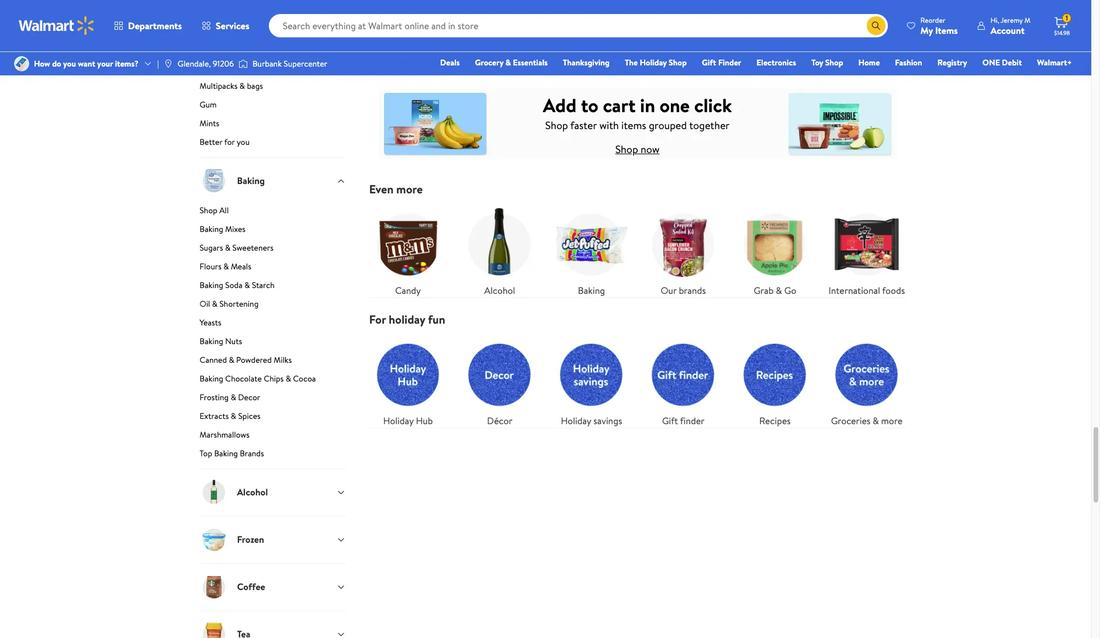 Task type: locate. For each thing, give the bounding box(es) containing it.
now up gift finder link
[[684, 42, 699, 54]]

fun
[[428, 312, 445, 327]]

& down chewy
[[242, 61, 247, 73]]

& inside flours & meals link
[[223, 260, 229, 272]]

shop right toy
[[826, 57, 843, 68]]

& left chewy
[[229, 42, 235, 54]]

0 vertical spatial alcohol
[[484, 284, 515, 297]]

0 vertical spatial gift
[[702, 57, 716, 68]]

baking mixes link
[[200, 223, 346, 239]]

& for flours & meals
[[223, 260, 229, 272]]

& right grocery on the top of the page
[[506, 57, 511, 68]]

1 horizontal spatial gift
[[702, 57, 716, 68]]

up
[[673, 6, 682, 18]]

totino's
[[805, 6, 833, 18]]

savings
[[594, 415, 622, 427]]

& left "meals"
[[223, 260, 229, 272]]

alcohol for alcohol link
[[484, 284, 515, 297]]

& inside multipacks & bags link
[[240, 80, 245, 92]]

candy up burbank
[[261, 42, 282, 54]]

& inside canned & powdered milks link
[[229, 354, 234, 366]]

 image left the "how"
[[14, 56, 29, 71]]

& left the 'decor' on the left of the page
[[231, 391, 236, 403]]

& right sugars
[[225, 242, 231, 253]]

1 horizontal spatial with
[[600, 118, 619, 132]]

1 horizontal spatial you
[[237, 136, 250, 148]]

gift finder
[[662, 415, 705, 427]]

more right 'even'
[[396, 181, 423, 197]]

shop inside "link"
[[826, 57, 843, 68]]

& inside grocery & essentials link
[[506, 57, 511, 68]]

marshmallows
[[200, 429, 250, 441]]

&
[[798, 6, 804, 18], [229, 42, 235, 54], [506, 57, 511, 68], [242, 61, 247, 73], [240, 80, 245, 92], [225, 242, 231, 253], [223, 260, 229, 272], [245, 279, 250, 291], [776, 284, 782, 297], [212, 298, 218, 310], [229, 354, 234, 366], [231, 391, 236, 403], [231, 410, 236, 422], [873, 415, 879, 427]]

grouped
[[649, 118, 687, 132]]

0 vertical spatial you
[[63, 58, 76, 70]]

items
[[935, 24, 958, 37]]

with left friends,
[[729, 6, 744, 18]]

with inside add to cart in one click shop faster with items grouped together
[[600, 118, 619, 132]]

one debit
[[983, 57, 1022, 68]]

departments
[[128, 19, 182, 32]]

shop now down company®
[[389, 42, 423, 54]]

baking inside list
[[578, 284, 605, 297]]

glendale,
[[178, 58, 211, 70]]

now down company®
[[408, 42, 423, 54]]

& right canned
[[229, 354, 234, 366]]

electronics link
[[751, 56, 802, 69]]

grocery & essentials link
[[470, 56, 553, 69]]

how
[[34, 58, 50, 70]]

one debit link
[[977, 56, 1028, 69]]

1 vertical spatial more
[[881, 415, 903, 427]]

crunch®
[[475, 6, 513, 18]]

baking nuts link
[[200, 335, 346, 352]]

gum link
[[200, 99, 346, 115]]

list containing candy
[[362, 196, 913, 298]]

& inside hard candy & lollipops link
[[242, 61, 247, 73]]

begin
[[411, 6, 430, 18]]

1 vertical spatial list
[[362, 196, 913, 298]]

baking inside dropdown button
[[237, 174, 265, 187]]

0 horizontal spatial alcohol
[[237, 486, 268, 499]]

0 horizontal spatial  image
[[14, 56, 29, 71]]

the holiday shop link
[[620, 56, 692, 69]]

coffee button
[[200, 563, 346, 611]]

holiday right the on the right top
[[640, 57, 667, 68]]

1 horizontal spatial shop now
[[615, 142, 660, 156]]

2 list from the top
[[362, 196, 913, 298]]

mints
[[200, 117, 219, 129]]

& left go
[[776, 284, 782, 297]]

even
[[369, 181, 394, 197]]

walmart+
[[1037, 57, 1072, 68]]

0 vertical spatial list
[[362, 0, 913, 66]]

0 horizontal spatial now
[[408, 42, 423, 54]]

1 horizontal spatial holiday
[[561, 415, 591, 427]]

together
[[689, 118, 730, 132]]

& right family at the top right
[[798, 6, 804, 18]]

& inside oil & shortening "link"
[[212, 298, 218, 310]]

list
[[362, 0, 913, 66], [362, 196, 913, 298], [362, 327, 913, 428]]

1 horizontal spatial  image
[[164, 59, 173, 68]]

alcohol inside dropdown button
[[237, 486, 268, 499]]

1 vertical spatial chocolate
[[225, 373, 262, 384]]

& for multipacks & bags
[[240, 80, 245, 92]]

shop all link
[[200, 204, 346, 221]]

recipes link
[[736, 336, 814, 428]]

2 list item from the left
[[638, 0, 913, 66]]

& inside gummy & chewy candy link
[[229, 42, 235, 54]]

0 horizontal spatial you
[[63, 58, 76, 70]]

frosting & decor link
[[200, 391, 346, 408]]

1 horizontal spatial alcohol
[[484, 284, 515, 297]]

holiday
[[640, 57, 667, 68], [383, 415, 414, 427], [561, 415, 591, 427]]

1 horizontal spatial candy
[[261, 42, 282, 54]]

2 vertical spatial list
[[362, 327, 913, 428]]

our brands link
[[645, 206, 722, 298]]

1 list from the top
[[362, 0, 913, 66]]

canned & powdered milks
[[200, 354, 292, 366]]

1 $14.98
[[1055, 13, 1070, 37]]

& left bags
[[240, 80, 245, 92]]

1 vertical spatial gift
[[662, 415, 678, 427]]

shop now up the holiday shop link
[[664, 42, 699, 54]]

holiday for holiday savings
[[561, 415, 591, 427]]

1 vertical spatial alcohol
[[237, 486, 268, 499]]

& inside groceries & more link
[[873, 415, 879, 427]]

items?
[[115, 58, 139, 70]]

toy shop link
[[806, 56, 849, 69]]

lollipops
[[249, 61, 278, 73]]

list item containing holidays begin with cap'n crunch® and pearl milling company®
[[362, 0, 638, 66]]

essentials
[[513, 57, 548, 68]]

Walmart Site-Wide search field
[[269, 14, 888, 37]]

1 vertical spatial candy
[[219, 61, 240, 73]]

glendale, 91206
[[178, 58, 234, 70]]

shop now down items
[[615, 142, 660, 156]]

chocolate down canned & powdered milks
[[225, 373, 262, 384]]

you right do
[[63, 58, 76, 70]]

0 horizontal spatial more
[[396, 181, 423, 197]]

list containing holiday hub
[[362, 327, 913, 428]]

shop up the holiday shop link
[[664, 42, 682, 54]]

list item
[[362, 0, 638, 66], [638, 0, 913, 66]]

& right groceries
[[873, 415, 879, 427]]

3 list from the top
[[362, 327, 913, 428]]

nuts
[[225, 335, 242, 347]]

0 vertical spatial more
[[396, 181, 423, 197]]

0 horizontal spatial shop now
[[389, 42, 423, 54]]

 image
[[14, 56, 29, 71], [164, 59, 173, 68]]

cocoa
[[293, 373, 316, 384]]

 image right |
[[164, 59, 173, 68]]

candy up multipacks & bags on the top of page
[[219, 61, 240, 73]]

& inside extracts & spices "link"
[[231, 410, 236, 422]]

you right the for
[[237, 136, 250, 148]]

multipacks
[[200, 80, 238, 92]]

with right begin
[[432, 6, 447, 18]]

chocolate link
[[200, 24, 346, 40]]

cart
[[603, 92, 636, 118]]

extracts & spices link
[[200, 410, 346, 427]]

with
[[432, 6, 447, 18], [729, 6, 744, 18], [600, 118, 619, 132]]

baking button
[[200, 157, 346, 204]]

 image
[[239, 58, 248, 70]]

2 horizontal spatial now
[[684, 42, 699, 54]]

2 horizontal spatial shop now
[[664, 42, 699, 54]]

chips &
[[264, 373, 291, 384]]

debit
[[1002, 57, 1022, 68]]

alcohol for alcohol dropdown button
[[237, 486, 268, 499]]

groceries
[[831, 415, 871, 427]]

shortening
[[220, 298, 259, 310]]

with left items
[[600, 118, 619, 132]]

& inside list item
[[798, 6, 804, 18]]

& for canned & powdered milks
[[229, 354, 234, 366]]

& for sugars & sweeteners
[[225, 242, 231, 253]]

my
[[921, 24, 933, 37]]

baking
[[237, 174, 265, 187], [200, 223, 223, 235], [200, 279, 223, 291], [578, 284, 605, 297], [200, 335, 223, 347], [200, 373, 223, 384], [214, 448, 238, 459]]

registry link
[[932, 56, 973, 69]]

holidays
[[379, 6, 409, 18]]

groceries & more
[[831, 415, 903, 427]]

1 list item from the left
[[362, 0, 638, 66]]

& for frosting & decor
[[231, 391, 236, 403]]

holiday hub link
[[369, 336, 447, 428]]

Search search field
[[269, 14, 888, 37]]

0 horizontal spatial holiday
[[383, 415, 414, 427]]

list containing holidays begin with cap'n crunch® and pearl milling company®
[[362, 0, 913, 66]]

holiday left savings
[[561, 415, 591, 427]]

frosting
[[200, 391, 229, 403]]

family
[[775, 6, 796, 18]]

m
[[1025, 15, 1031, 25]]

gift
[[702, 57, 716, 68], [662, 415, 678, 427]]

holiday left hub
[[383, 415, 414, 427]]

more right groceries
[[881, 415, 903, 427]]

canned
[[200, 354, 227, 366]]

gift finder link
[[697, 56, 747, 69]]

top
[[200, 448, 212, 459]]

the
[[625, 57, 638, 68]]

shop left "faster" at the right of page
[[545, 118, 568, 132]]

& inside 'sugars & sweeteners' 'link'
[[225, 242, 231, 253]]

international
[[829, 284, 880, 297]]

grab & go link
[[736, 206, 814, 298]]

0 horizontal spatial gift
[[662, 415, 678, 427]]

you for do
[[63, 58, 76, 70]]

powdered
[[236, 354, 272, 366]]

gift finder
[[702, 57, 742, 68]]

& left the "spices"
[[231, 410, 236, 422]]

chocolate up "gummy"
[[200, 24, 236, 35]]

search icon image
[[872, 21, 881, 30]]

& inside grab & go link
[[776, 284, 782, 297]]

now down items
[[641, 142, 660, 156]]

0 horizontal spatial with
[[432, 6, 447, 18]]

& inside frosting & decor link
[[231, 391, 236, 403]]

& right soda
[[245, 279, 250, 291]]

recipes
[[760, 415, 791, 427]]

& right oil
[[212, 298, 218, 310]]

for holiday fun
[[369, 312, 451, 327]]

1 vertical spatial you
[[237, 136, 250, 148]]

mints link
[[200, 117, 346, 134]]

baking chocolate chips & cocoa link
[[200, 373, 346, 389]]

services
[[216, 19, 249, 32]]



Task type: describe. For each thing, give the bounding box(es) containing it.
now for begin
[[408, 42, 423, 54]]

fashion link
[[890, 56, 928, 69]]

items
[[622, 118, 646, 132]]

& for grab & go
[[776, 284, 782, 297]]

holiday savings link
[[553, 336, 631, 428]]

1 horizontal spatial now
[[641, 142, 660, 156]]

shop all
[[200, 204, 229, 216]]

bags
[[247, 80, 263, 92]]

1 horizontal spatial more
[[881, 415, 903, 427]]

click
[[694, 92, 732, 118]]

finder
[[718, 57, 742, 68]]

holiday for holiday hub
[[383, 415, 414, 427]]

heat up celebrations with friends, family & totino's
[[654, 6, 833, 18]]

do
[[52, 58, 61, 70]]

décor
[[487, 415, 513, 427]]

yeasts
[[200, 317, 221, 328]]

now for up
[[684, 42, 699, 54]]

shop down items
[[615, 142, 638, 156]]

sweeteners
[[232, 242, 274, 253]]

electronics
[[757, 57, 796, 68]]

candy link
[[369, 206, 447, 298]]

shop now for begin
[[389, 42, 423, 54]]

home link
[[853, 56, 885, 69]]

how do you want your items?
[[34, 58, 139, 70]]

even more
[[369, 181, 423, 197]]

baking chocolate chips & cocoa
[[200, 373, 316, 384]]

company®
[[379, 19, 421, 30]]

& for oil & shortening
[[212, 298, 218, 310]]

0 horizontal spatial candy
[[219, 61, 240, 73]]

thanksgiving link
[[558, 56, 615, 69]]

list for even more
[[362, 196, 913, 298]]

frosting & decor
[[200, 391, 260, 403]]

gum
[[200, 99, 219, 110]]

shop up one
[[669, 57, 687, 68]]

reorder my items
[[921, 15, 958, 37]]

flours
[[200, 260, 222, 272]]

express skinny banner image
[[379, 88, 897, 160]]

frozen
[[237, 533, 264, 546]]

holiday hub
[[383, 415, 433, 427]]

hard
[[200, 61, 217, 73]]

list for for holiday fun
[[362, 327, 913, 428]]

gift for gift finder
[[702, 57, 716, 68]]

go
[[785, 284, 797, 297]]

one
[[983, 57, 1000, 68]]

add to cart in one click shop faster with items grouped together
[[543, 92, 732, 132]]

shop down company®
[[389, 42, 407, 54]]

& for gummy & chewy candy
[[229, 42, 235, 54]]

holiday
[[389, 312, 425, 327]]

coffee
[[237, 581, 265, 594]]

supercenter
[[284, 58, 327, 70]]

brands
[[240, 448, 264, 459]]

the holiday shop
[[625, 57, 687, 68]]

mixes
[[225, 223, 246, 235]]

 image for how do you want your items?
[[14, 56, 29, 71]]

meals
[[231, 260, 251, 272]]

& for extracts & spices
[[231, 410, 236, 422]]

one
[[660, 92, 690, 118]]

2 horizontal spatial holiday
[[640, 57, 667, 68]]

hi,
[[991, 15, 999, 25]]

0 vertical spatial chocolate
[[200, 24, 236, 35]]

hard candy & lollipops
[[200, 61, 278, 73]]

walmart image
[[19, 16, 95, 35]]

top baking brands
[[200, 448, 266, 459]]

friends,
[[746, 6, 773, 18]]

list item containing heat up celebrations with friends, family & totino's
[[638, 0, 913, 66]]

add
[[543, 92, 577, 118]]

international foods link
[[828, 206, 906, 298]]

0 vertical spatial candy
[[261, 42, 282, 54]]

finder
[[680, 415, 705, 427]]

multipacks & bags link
[[200, 80, 346, 96]]

 image for glendale, 91206
[[164, 59, 173, 68]]

milks
[[274, 354, 292, 366]]

heat
[[654, 6, 671, 18]]

want
[[78, 58, 95, 70]]

fashion
[[895, 57, 923, 68]]

you for for
[[237, 136, 250, 148]]

toy shop
[[812, 57, 843, 68]]

grab
[[754, 284, 774, 297]]

shop inside add to cart in one click shop faster with items grouped together
[[545, 118, 568, 132]]

for
[[224, 136, 235, 148]]

our
[[661, 284, 677, 297]]

with inside holidays begin with cap'n crunch® and pearl milling company®
[[432, 6, 447, 18]]

grocery & essentials
[[475, 57, 548, 68]]

flours & meals link
[[200, 260, 346, 277]]

celebrations
[[684, 6, 727, 18]]

& for grocery & essentials
[[506, 57, 511, 68]]

2 horizontal spatial with
[[729, 6, 744, 18]]

to
[[581, 92, 599, 118]]

oil & shortening link
[[200, 298, 346, 314]]

oil & shortening
[[200, 298, 259, 310]]

shop left all at left top
[[200, 204, 217, 216]]

sugars & sweeteners
[[200, 242, 276, 253]]

services button
[[192, 12, 259, 40]]

shop now for up
[[664, 42, 699, 54]]

spices
[[238, 410, 261, 422]]

multipacks & bags
[[200, 80, 263, 92]]

your
[[97, 58, 113, 70]]

grocery
[[475, 57, 504, 68]]

reorder
[[921, 15, 946, 25]]

alcohol link
[[461, 206, 539, 298]]

gift for gift finder
[[662, 415, 678, 427]]

in
[[640, 92, 655, 118]]

holidays begin with cap'n crunch® and pearl milling company®
[[379, 6, 588, 30]]

flours & meals
[[200, 260, 251, 272]]

candy
[[395, 284, 421, 297]]

& for groceries & more
[[873, 415, 879, 427]]

& inside the baking soda & starch link
[[245, 279, 250, 291]]

gift finder link
[[645, 336, 722, 428]]

$14.98
[[1055, 29, 1070, 37]]

deals
[[440, 57, 460, 68]]

better for you
[[200, 136, 250, 148]]

baking nuts
[[200, 335, 242, 347]]



Task type: vqa. For each thing, say whether or not it's contained in the screenshot.
 image
yes



